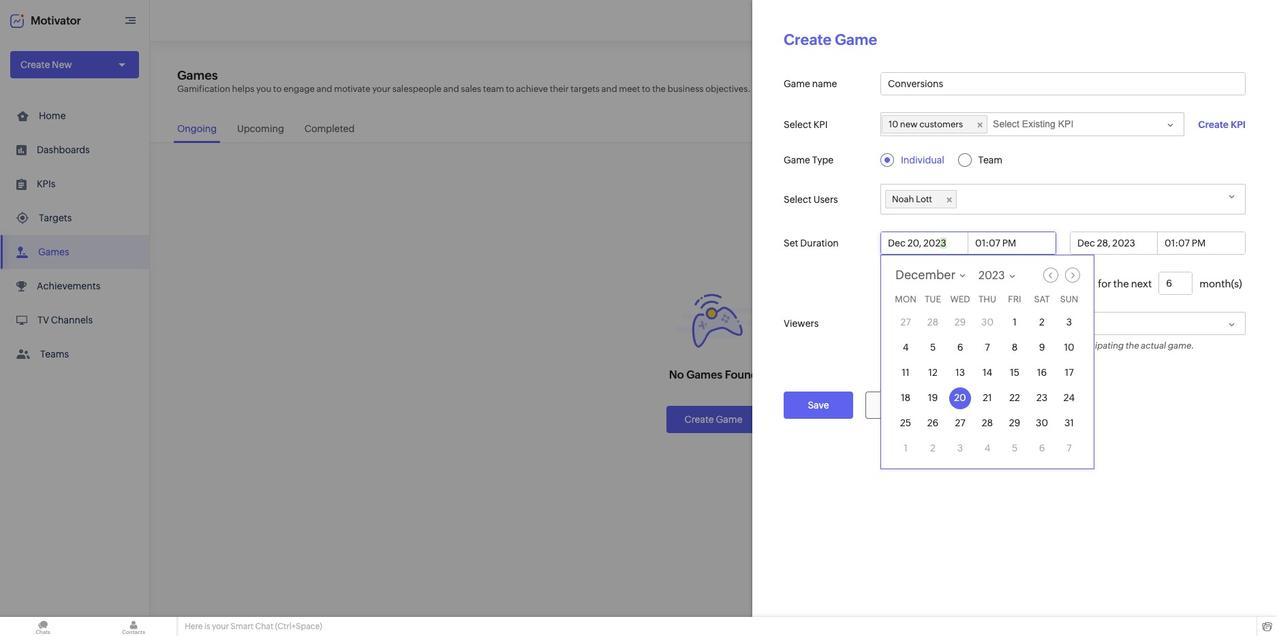 Task type: vqa. For each thing, say whether or not it's contained in the screenshot.


Task type: describe. For each thing, give the bounding box(es) containing it.
1 vertical spatial 28
[[982, 418, 994, 429]]

13
[[956, 367, 965, 378]]

15
[[1010, 367, 1020, 378]]

objectives.
[[706, 84, 751, 94]]

tuesday column header
[[922, 295, 944, 309]]

14
[[983, 367, 993, 378]]

thu
[[979, 295, 997, 305]]

2 vertical spatial games
[[687, 369, 723, 381]]

3 to from the left
[[642, 84, 651, 94]]

game type
[[784, 155, 834, 166]]

completed tab
[[301, 117, 358, 143]]

completed
[[305, 123, 355, 134]]

0 horizontal spatial 28
[[928, 317, 939, 328]]

wednesday column header
[[950, 295, 972, 309]]

kpis
[[37, 179, 56, 190]]

(s)
[[1232, 278, 1243, 289]]

duration
[[801, 238, 839, 249]]

tv channels
[[37, 315, 93, 326]]

10 for 10 new customers
[[889, 119, 899, 130]]

10 new customers
[[889, 119, 964, 130]]

16
[[1038, 367, 1047, 378]]

cancel
[[885, 400, 916, 411]]

gamification
[[177, 84, 230, 94]]

21
[[983, 393, 993, 404]]

9
[[1039, 342, 1045, 353]]

new
[[901, 119, 918, 130]]

1 vertical spatial 30
[[1036, 418, 1049, 429]]

channels
[[51, 315, 93, 326]]

games for games gamification helps you to engage and motivate your salespeople and sales team to achieve their targets and meet to the business objectives.
[[177, 68, 218, 82]]

kpi for create kpi
[[1231, 119, 1246, 130]]

can
[[915, 341, 930, 351]]

viewers for viewers
[[784, 318, 819, 329]]

select kpi
[[784, 119, 828, 130]]

12
[[929, 367, 938, 378]]

24
[[1064, 393, 1075, 404]]

smart
[[231, 622, 254, 632]]

select users
[[784, 194, 838, 205]]

tue
[[925, 295, 942, 305]]

create new
[[20, 59, 72, 70]]

0 vertical spatial 5
[[931, 342, 936, 353]]

monday column header
[[895, 295, 917, 309]]

participating
[[1071, 341, 1124, 351]]

2 to from the left
[[506, 84, 515, 94]]

upcoming
[[237, 123, 284, 134]]

3 and from the left
[[602, 84, 617, 94]]

ongoing tab
[[174, 117, 220, 143]]

here
[[185, 622, 203, 632]]

month (s)
[[1200, 278, 1243, 289]]

1 horizontal spatial create game
[[784, 31, 878, 48]]

engage
[[284, 84, 315, 94]]

0 horizontal spatial 30
[[982, 317, 994, 328]]

1 horizontal spatial 5
[[1012, 443, 1018, 454]]

every
[[984, 278, 1010, 289]]

next
[[1132, 278, 1152, 289]]

chat
[[255, 622, 273, 632]]

11
[[902, 367, 910, 378]]

sat
[[1035, 295, 1050, 305]]

0 vertical spatial 4
[[903, 342, 909, 353]]

helps
[[232, 84, 255, 94]]

0 vertical spatial 6
[[958, 342, 964, 353]]

1 and from the left
[[317, 84, 332, 94]]

type
[[813, 155, 834, 166]]

without
[[1038, 341, 1069, 351]]

december
[[896, 268, 956, 282]]

repeat this game every
[[900, 278, 1010, 289]]

mon
[[895, 295, 917, 305]]

create kpi
[[1199, 119, 1246, 130]]

sunday column header
[[1059, 295, 1081, 309]]

meet
[[619, 84, 640, 94]]

grid inside 'choose date' dialog
[[882, 291, 1094, 469]]

choose date dialog
[[881, 255, 1095, 470]]

row containing 18
[[895, 388, 1081, 410]]

user image
[[1235, 10, 1257, 31]]

saturday column header
[[1032, 295, 1053, 309]]

targets
[[39, 213, 72, 224]]

achieve
[[516, 84, 548, 94]]

10 for 10
[[1065, 342, 1075, 353]]

create game button
[[667, 406, 761, 433]]

no games found
[[669, 369, 758, 381]]

achievements
[[37, 281, 100, 292]]

kpi for select kpi
[[814, 119, 828, 130]]

their
[[550, 84, 569, 94]]

0 vertical spatial game
[[955, 278, 982, 289]]

individual
[[901, 155, 945, 166]]

select for select users
[[784, 194, 812, 205]]

this
[[936, 278, 953, 289]]

customers
[[920, 119, 964, 130]]

2023
[[979, 269, 1005, 282]]

salespeople
[[393, 84, 442, 94]]

month
[[1200, 278, 1232, 289]]

ongoing
[[177, 123, 217, 134]]

for the next
[[1098, 278, 1152, 289]]

friday column header
[[1004, 295, 1026, 309]]

name
[[813, 78, 838, 89]]

1 to from the left
[[273, 84, 282, 94]]

2 and from the left
[[444, 84, 459, 94]]

no
[[669, 369, 684, 381]]

22
[[1010, 393, 1021, 404]]

targets
[[571, 84, 600, 94]]

thursday column header
[[977, 295, 999, 309]]

the left "actual"
[[1126, 341, 1139, 351]]

0 horizontal spatial 7
[[985, 342, 990, 353]]

sales
[[461, 84, 481, 94]]



Task type: locate. For each thing, give the bounding box(es) containing it.
game name
[[784, 78, 838, 89]]

to right team
[[506, 84, 515, 94]]

create game down no games found on the bottom
[[685, 414, 743, 425]]

2 down saturday column header
[[1040, 317, 1045, 328]]

28
[[928, 317, 939, 328], [982, 418, 994, 429]]

29
[[955, 317, 966, 328], [1010, 418, 1021, 429]]

0 horizontal spatial 2
[[931, 443, 936, 454]]

1 horizontal spatial 6
[[1039, 443, 1045, 454]]

row containing 4
[[895, 337, 1081, 359]]

set end date text field
[[1071, 232, 1158, 254]]

1 select from the top
[[784, 119, 812, 130]]

1 horizontal spatial 27
[[955, 418, 966, 429]]

1 vertical spatial 2
[[931, 443, 936, 454]]

cancel button
[[866, 392, 935, 419]]

games inside games gamification helps you to engage and motivate your salespeople and sales team to achieve their targets and meet to the business objectives.
[[177, 68, 218, 82]]

row containing mon
[[895, 295, 1081, 309]]

list containing home
[[0, 99, 149, 372]]

to
[[273, 84, 282, 94], [506, 84, 515, 94], [642, 84, 651, 94]]

1 vertical spatial 3
[[958, 443, 964, 454]]

0 vertical spatial create game
[[784, 31, 878, 48]]

1 vertical spatial 4
[[985, 443, 991, 454]]

10 inside field
[[889, 119, 899, 130]]

23
[[1037, 393, 1048, 404]]

1 horizontal spatial 2
[[1040, 317, 1045, 328]]

viewers for viewers can follow the game progress without participating the actual game.
[[881, 341, 913, 351]]

4 row from the top
[[895, 363, 1081, 385]]

0 horizontal spatial viewers
[[784, 318, 819, 329]]

0 horizontal spatial 10
[[889, 119, 899, 130]]

10 new customers field
[[881, 112, 1185, 136]]

1 down 25
[[904, 443, 908, 454]]

1 horizontal spatial 4
[[985, 443, 991, 454]]

None field
[[881, 312, 1246, 335]]

select
[[784, 119, 812, 130], [784, 194, 812, 205]]

kpi
[[814, 119, 828, 130], [1231, 119, 1246, 130]]

7 up 14
[[985, 342, 990, 353]]

1 vertical spatial 29
[[1010, 418, 1021, 429]]

None text field
[[969, 232, 1056, 254], [1160, 273, 1193, 295], [969, 232, 1056, 254], [1160, 273, 1193, 295]]

1 horizontal spatial your
[[372, 84, 391, 94]]

teams
[[40, 349, 69, 360]]

0 vertical spatial 1
[[1013, 317, 1017, 328]]

6 row from the top
[[895, 413, 1081, 435]]

your right is
[[212, 622, 229, 632]]

games gamification helps you to engage and motivate your salespeople and sales team to achieve their targets and meet to the business objectives.
[[177, 68, 751, 94]]

the left business
[[653, 84, 666, 94]]

2 down the 26 on the bottom right of page
[[931, 443, 936, 454]]

the inside games gamification helps you to engage and motivate your salespeople and sales team to achieve their targets and meet to the business objectives.
[[653, 84, 666, 94]]

set start date text field
[[882, 232, 969, 254]]

1 horizontal spatial kpi
[[1231, 119, 1246, 130]]

2023 field
[[978, 267, 1026, 284]]

noah
[[892, 194, 914, 205]]

29 down 22
[[1010, 418, 1021, 429]]

game up 14
[[974, 341, 998, 351]]

game left the 'name'
[[784, 78, 811, 89]]

0 vertical spatial 7
[[985, 342, 990, 353]]

27
[[901, 317, 911, 328], [955, 418, 966, 429]]

grid containing 27
[[882, 291, 1094, 469]]

users
[[814, 194, 838, 205]]

1 horizontal spatial 30
[[1036, 418, 1049, 429]]

1 vertical spatial 10
[[1065, 342, 1075, 353]]

0 horizontal spatial your
[[212, 622, 229, 632]]

0 vertical spatial 28
[[928, 317, 939, 328]]

1 vertical spatial 5
[[1012, 443, 1018, 454]]

follow
[[932, 341, 957, 351]]

4 down 21 on the right
[[985, 443, 991, 454]]

0 vertical spatial games
[[177, 68, 218, 82]]

create inside button
[[685, 414, 714, 425]]

select left users
[[784, 194, 812, 205]]

row containing 25
[[895, 413, 1081, 435]]

1 down friday column header
[[1013, 317, 1017, 328]]

5 down 22
[[1012, 443, 1018, 454]]

row
[[895, 295, 1081, 309], [895, 312, 1081, 334], [895, 337, 1081, 359], [895, 363, 1081, 385], [895, 388, 1081, 410], [895, 413, 1081, 435], [895, 438, 1081, 460]]

1 vertical spatial your
[[212, 622, 229, 632]]

0 vertical spatial 10
[[889, 119, 899, 130]]

1 vertical spatial select
[[784, 194, 812, 205]]

28 down tuesday 'column header'
[[928, 317, 939, 328]]

2 select from the top
[[784, 194, 812, 205]]

25
[[901, 418, 912, 429]]

3 down sunday column header
[[1067, 317, 1073, 328]]

18
[[901, 393, 911, 404]]

save
[[808, 400, 829, 411]]

30
[[982, 317, 994, 328], [1036, 418, 1049, 429]]

game down found
[[716, 414, 743, 425]]

29 down the 'wednesday' column header
[[955, 317, 966, 328]]

1 horizontal spatial 29
[[1010, 418, 1021, 429]]

28 down 21 on the right
[[982, 418, 994, 429]]

2 row from the top
[[895, 312, 1081, 334]]

motivate
[[334, 84, 371, 94]]

fri
[[1009, 295, 1022, 305]]

0 horizontal spatial games
[[38, 247, 69, 258]]

create game
[[784, 31, 878, 48], [685, 414, 743, 425]]

select for select kpi
[[784, 119, 812, 130]]

1 vertical spatial games
[[38, 247, 69, 258]]

7 down 31
[[1067, 443, 1072, 454]]

30 down 23
[[1036, 418, 1049, 429]]

6 down 23
[[1039, 443, 1045, 454]]

set duration
[[784, 238, 839, 249]]

team
[[483, 84, 504, 94]]

lott
[[916, 194, 933, 205]]

20
[[955, 393, 967, 404]]

0 horizontal spatial 4
[[903, 342, 909, 353]]

27 down 20
[[955, 418, 966, 429]]

games for games
[[38, 247, 69, 258]]

chats image
[[0, 618, 86, 637]]

0 horizontal spatial 3
[[958, 443, 964, 454]]

repeat
[[900, 278, 934, 289]]

team
[[979, 155, 1003, 166]]

actual
[[1141, 341, 1166, 351]]

list
[[0, 99, 149, 372]]

contacts image
[[91, 618, 177, 637]]

row containing 27
[[895, 312, 1081, 334]]

to right meet
[[642, 84, 651, 94]]

for
[[1098, 278, 1112, 289]]

0 vertical spatial 30
[[982, 317, 994, 328]]

upcoming tab
[[234, 117, 288, 143]]

7
[[985, 342, 990, 353], [1067, 443, 1072, 454]]

0 horizontal spatial 1
[[904, 443, 908, 454]]

2 horizontal spatial and
[[602, 84, 617, 94]]

row containing 11
[[895, 363, 1081, 385]]

Noah Lott field
[[881, 184, 1246, 215]]

1 horizontal spatial 7
[[1067, 443, 1072, 454]]

10 up 17
[[1065, 342, 1075, 353]]

grid
[[882, 291, 1094, 469]]

5 row from the top
[[895, 388, 1081, 410]]

games
[[177, 68, 218, 82], [38, 247, 69, 258], [687, 369, 723, 381]]

1 horizontal spatial to
[[506, 84, 515, 94]]

5 right the can
[[931, 342, 936, 353]]

3 row from the top
[[895, 337, 1081, 359]]

0 horizontal spatial kpi
[[814, 119, 828, 130]]

viewers can follow the game progress without participating the actual game.
[[881, 341, 1195, 351]]

you
[[256, 84, 271, 94]]

and
[[317, 84, 332, 94], [444, 84, 459, 94], [602, 84, 617, 94]]

the
[[653, 84, 666, 94], [1114, 278, 1129, 289], [959, 341, 973, 351], [1126, 341, 1139, 351]]

0 vertical spatial 2
[[1040, 317, 1045, 328]]

10
[[889, 119, 899, 130], [1065, 342, 1075, 353]]

the right for
[[1114, 278, 1129, 289]]

motivator
[[31, 14, 81, 27]]

6 right follow
[[958, 342, 964, 353]]

and left sales at the top
[[444, 84, 459, 94]]

None text field
[[882, 73, 1246, 95], [1158, 232, 1246, 254], [882, 73, 1246, 95], [1158, 232, 1246, 254]]

31
[[1065, 418, 1075, 429]]

create
[[784, 31, 832, 48], [20, 59, 50, 70], [1199, 119, 1229, 130], [685, 414, 714, 425]]

2 horizontal spatial games
[[687, 369, 723, 381]]

1 horizontal spatial 3
[[1067, 317, 1073, 328]]

0 horizontal spatial 27
[[901, 317, 911, 328]]

8
[[1012, 342, 1018, 353]]

game.
[[1168, 341, 1195, 351]]

1 vertical spatial viewers
[[881, 341, 913, 351]]

1 row from the top
[[895, 295, 1081, 309]]

games inside list
[[38, 247, 69, 258]]

7 row from the top
[[895, 438, 1081, 460]]

game up the 'name'
[[835, 31, 878, 48]]

0 horizontal spatial to
[[273, 84, 282, 94]]

game
[[955, 278, 982, 289], [974, 341, 998, 351]]

27 down monday column header
[[901, 317, 911, 328]]

0 horizontal spatial 6
[[958, 342, 964, 353]]

create game inside button
[[685, 414, 743, 425]]

0 vertical spatial 3
[[1067, 317, 1073, 328]]

4
[[903, 342, 909, 353], [985, 443, 991, 454]]

10 left new
[[889, 119, 899, 130]]

tab list containing ongoing
[[150, 117, 1278, 143]]

progress
[[1000, 341, 1036, 351]]

set
[[784, 238, 799, 249]]

tv
[[37, 315, 49, 326]]

1 horizontal spatial 28
[[982, 418, 994, 429]]

games down targets
[[38, 247, 69, 258]]

0 horizontal spatial and
[[317, 84, 332, 94]]

found
[[725, 369, 758, 381]]

save button
[[784, 392, 854, 419]]

1 vertical spatial 7
[[1067, 443, 1072, 454]]

2
[[1040, 317, 1045, 328], [931, 443, 936, 454]]

1 horizontal spatial 1
[[1013, 317, 1017, 328]]

1 horizontal spatial viewers
[[881, 341, 913, 351]]

19
[[928, 393, 938, 404]]

noah lott
[[892, 194, 933, 205]]

1 kpi from the left
[[814, 119, 828, 130]]

17
[[1065, 367, 1074, 378]]

your right "motivate" on the left top of page
[[372, 84, 391, 94]]

26
[[928, 418, 939, 429]]

0 vertical spatial 27
[[901, 317, 911, 328]]

wed
[[951, 295, 971, 305]]

sun
[[1061, 295, 1079, 305]]

new
[[52, 59, 72, 70]]

2 horizontal spatial to
[[642, 84, 651, 94]]

0 horizontal spatial 29
[[955, 317, 966, 328]]

game left the type
[[784, 155, 811, 166]]

games up gamification
[[177, 68, 218, 82]]

and left meet
[[602, 84, 617, 94]]

30 down thursday column header
[[982, 317, 994, 328]]

10 inside row
[[1065, 342, 1075, 353]]

your inside games gamification helps you to engage and motivate your salespeople and sales team to achieve their targets and meet to the business objectives.
[[372, 84, 391, 94]]

game inside button
[[716, 414, 743, 425]]

to right 'you'
[[273, 84, 282, 94]]

4 left the can
[[903, 342, 909, 353]]

games right no
[[687, 369, 723, 381]]

0 vertical spatial 29
[[955, 317, 966, 328]]

Select Existing KPI text field
[[993, 119, 1090, 130]]

0 horizontal spatial 5
[[931, 342, 936, 353]]

create game up the 'name'
[[784, 31, 878, 48]]

3 down 20
[[958, 443, 964, 454]]

1 vertical spatial 1
[[904, 443, 908, 454]]

0 vertical spatial select
[[784, 119, 812, 130]]

tab list
[[150, 117, 1278, 143]]

1 horizontal spatial and
[[444, 84, 459, 94]]

dashboards
[[37, 145, 90, 155]]

game
[[835, 31, 878, 48], [784, 78, 811, 89], [784, 155, 811, 166], [716, 414, 743, 425]]

business
[[668, 84, 704, 94]]

2 kpi from the left
[[1231, 119, 1246, 130]]

December field
[[895, 266, 976, 284]]

row containing 1
[[895, 438, 1081, 460]]

and right the engage at the left top
[[317, 84, 332, 94]]

1 vertical spatial game
[[974, 341, 998, 351]]

1 vertical spatial create game
[[685, 414, 743, 425]]

(ctrl+space)
[[275, 622, 322, 632]]

game up "wed"
[[955, 278, 982, 289]]

0 vertical spatial your
[[372, 84, 391, 94]]

viewers
[[784, 318, 819, 329], [881, 341, 913, 351]]

1 horizontal spatial 10
[[1065, 342, 1075, 353]]

1 horizontal spatial games
[[177, 68, 218, 82]]

select up game type
[[784, 119, 812, 130]]

home
[[39, 110, 66, 121]]

the right follow
[[959, 341, 973, 351]]

is
[[204, 622, 210, 632]]

1 vertical spatial 27
[[955, 418, 966, 429]]

0 horizontal spatial create game
[[685, 414, 743, 425]]

1 vertical spatial 6
[[1039, 443, 1045, 454]]

0 vertical spatial viewers
[[784, 318, 819, 329]]

here is your smart chat (ctrl+space)
[[185, 622, 322, 632]]

your
[[372, 84, 391, 94], [212, 622, 229, 632]]



